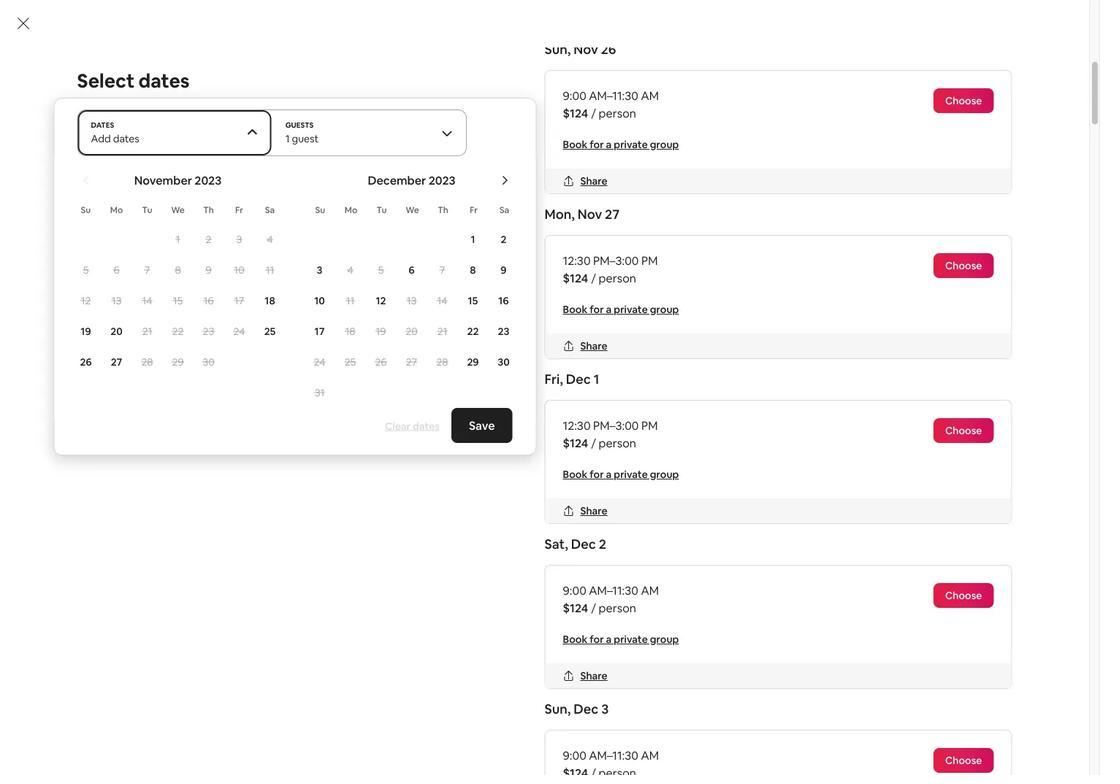Task type: locate. For each thing, give the bounding box(es) containing it.
12 right the varies
[[376, 294, 386, 308]]

school down i'm
[[136, 247, 171, 262]]

13 button right day
[[396, 286, 427, 316]]

0 vertical spatial by
[[396, 299, 409, 314]]

$124 for 2nd book for a private group 'link' from the bottom
[[563, 436, 588, 451]]

cliff up 'hi'
[[118, 213, 137, 227]]

2 book from the top
[[563, 304, 588, 317]]

world left the "be."
[[249, 662, 280, 677]]

0 horizontal spatial will
[[136, 282, 153, 297]]

8
[[291, 143, 297, 156], [175, 264, 181, 277], [470, 264, 476, 277]]

2 vertical spatial dec
[[574, 702, 599, 719]]

2 15 button from the left
[[458, 286, 488, 316]]

surf inside as the governing body for the sport of professional surfing, the world surf league (wsl) oversees a global tour of men's and women's shortboard, longboard, big wave, and development tier competitions, and has crowned annual world champions since 1976. its members include more than 2,500 of the world's best surfers, and millions of fans around the world. supporting pros and beginners alike, the wsl believes that the more time we spend in the water, the better the world will be.
[[510, 618, 532, 633]]

1 12 from the left
[[81, 294, 91, 308]]

spot)
[[355, 247, 383, 262]]

0 horizontal spatial 2023
[[195, 173, 222, 188]]

2 14 from the left
[[437, 294, 447, 308]]

0 vertical spatial we
[[401, 282, 417, 297]]

1 horizontal spatial 11
[[346, 294, 355, 308]]

1 vertical spatial show
[[769, 346, 800, 361]]

2 button right been
[[488, 225, 519, 254]]

1 sun, from the top
[[545, 41, 571, 58]]

pm–3:00 for second book for a private group 'link' from the top
[[593, 254, 639, 268]]

6 for first 6 button from the right
[[409, 264, 415, 277]]

19
[[81, 325, 91, 338], [376, 325, 386, 338]]

26 button left co-
[[70, 348, 101, 377]]

2 23 from the left
[[498, 325, 510, 338]]

for
[[590, 138, 604, 152], [139, 213, 153, 227], [385, 213, 399, 227], [386, 247, 401, 262], [590, 304, 604, 317], [590, 469, 604, 482], [260, 618, 275, 633], [590, 634, 604, 647]]

0 horizontal spatial 29
[[172, 356, 184, 369]]

12:30 pm–3:00 pm $124 / person for second book for a private group 'link' from the top
[[563, 254, 658, 286]]

dec up "outside"
[[566, 371, 591, 389]]

1 vertical spatial 3 button
[[304, 256, 335, 285]]

26 button up payment,
[[366, 348, 396, 377]]

sun, nov 26
[[545, 41, 616, 58]]

2 30 from the left
[[498, 356, 510, 369]]

we up cliff,
[[171, 205, 185, 216]]

2 left city-
[[501, 233, 507, 246]]

su up group.
[[81, 205, 91, 216]]

person for first book for a private group 'link'
[[599, 106, 636, 121]]

or inside contact cliff for dates and times not listed, or if you want to book for a larger group.
[[281, 213, 291, 227]]

of right tour
[[731, 618, 743, 633]]

17 button
[[224, 286, 255, 316], [304, 317, 335, 346]]

0 horizontal spatial 4 button
[[255, 225, 285, 254]]

dec
[[566, 371, 591, 389], [571, 537, 596, 554], [574, 702, 599, 719]]

women's
[[802, 618, 850, 633]]

book down the area!
[[563, 304, 588, 317]]

1 29 from the left
[[172, 356, 184, 369]]

person for second book for a private group 'link' from the top
[[599, 271, 636, 286]]

22 up hosts:
[[172, 325, 184, 338]]

only
[[106, 129, 127, 142], [256, 247, 278, 262], [532, 247, 554, 262]]

1 21 from the left
[[142, 325, 152, 338]]

-
[[245, 299, 249, 314]]

1 horizontal spatial 28 button
[[427, 348, 458, 377]]

2 2023 from the left
[[429, 173, 456, 188]]

12:30 pm–3:00 pm $124 / person
[[563, 254, 658, 286], [563, 419, 658, 451]]

0 horizontal spatial since
[[261, 164, 285, 177]]

0 horizontal spatial su
[[81, 205, 91, 216]]

1 sa from the left
[[265, 205, 275, 216]]

12:30 for 2nd book for a private group 'link' from the bottom
[[563, 419, 591, 434]]

out!
[[330, 229, 353, 244]]

share for 2nd book for a private group 'link' from the bottom share button
[[580, 505, 608, 518]]

money
[[462, 393, 490, 404]]

development
[[272, 633, 344, 648]]

1 13 from the left
[[112, 294, 122, 308]]

2 horizontal spatial surf
[[581, 229, 602, 244]]

2 9 button from the left
[[488, 256, 519, 285]]

availability up be
[[143, 261, 201, 276]]

1 $124 from the top
[[563, 106, 588, 121]]

0 vertical spatial school
[[136, 247, 171, 262]]

1 12 button from the left
[[70, 286, 101, 316]]

0 horizontal spatial 26 button
[[70, 348, 101, 377]]

2 27 button from the left
[[396, 348, 427, 377]]

27 for 1st 27 button from right
[[406, 356, 417, 369]]

sun,
[[545, 41, 571, 58], [545, 702, 571, 719]]

1 pm from the top
[[641, 254, 658, 268]]

20 button
[[101, 317, 132, 346], [396, 317, 427, 346]]

share button up fri, dec 1
[[557, 334, 613, 359]]

co-hosts:
[[136, 344, 187, 359]]

note:
[[371, 282, 399, 297]]

13 button down the request
[[101, 286, 132, 316]]

14 button down the accredited
[[427, 286, 458, 316]]

1 horizontal spatial 19
[[376, 325, 386, 338]]

8 button
[[163, 256, 193, 285], [458, 256, 488, 285]]

cliff down "guests"
[[312, 138, 343, 159]]

4 share button from the top
[[557, 664, 613, 689]]

1 horizontal spatial 27 button
[[396, 348, 427, 377]]

will inside as the governing body for the sport of professional surfing, the world surf league (wsl) oversees a global tour of men's and women's shortboard, longboard, big wave, and development tier competitions, and has crowned annual world champions since 1976. its members include more than 2,500 of the world's best surfers, and millions of fans around the world. supporting pros and beginners alike, the wsl believes that the more time we spend in the water, the better the world will be.
[[282, 662, 299, 677]]

0 horizontal spatial 30
[[203, 356, 215, 369]]

2 book for a private group from the top
[[563, 304, 679, 317]]

listed,
[[251, 213, 278, 227]]

1 6 button from the left
[[101, 256, 132, 285]]

2
[[206, 233, 211, 246], [501, 233, 507, 246], [599, 537, 606, 554]]

we right time on the right bottom of page
[[863, 648, 879, 663]]

2 $124 from the top
[[563, 271, 588, 286]]

2 29 from the left
[[467, 356, 479, 369]]

pm–3:00 for 2nd book for a private group 'link' from the bottom
[[593, 419, 639, 434]]

0 horizontal spatial 27 button
[[101, 348, 132, 377]]

th right larger
[[438, 205, 448, 216]]

1 28 button from the left
[[132, 348, 163, 377]]

2 5 from the left
[[378, 264, 384, 277]]

0 horizontal spatial 9:00 am–11:30 am
[[563, 749, 659, 764]]

dates inside button
[[413, 420, 440, 433]]

0 horizontal spatial 20 button
[[101, 317, 132, 346]]

show inside show only private group availability cliff can host private groups of any size, up to 8 guests. private group rates start at $496.
[[77, 129, 104, 142]]

we inside as the governing body for the sport of professional surfing, the world surf league (wsl) oversees a global tour of men's and women's shortboard, longboard, big wave, and development tier competitions, and has crowned annual world champions since 1976. its members include more than 2,500 of the world's best surfers, and millions of fans around the world. supporting pros and beginners alike, the wsl believes that the more time we spend in the water, the better the world will be.
[[863, 648, 879, 663]]

1 vertical spatial pm
[[641, 419, 658, 434]]

1 horizontal spatial 5
[[378, 264, 384, 277]]

mo down at
[[110, 205, 123, 216]]

1 horizontal spatial school
[[469, 264, 504, 279]]

24 button up 31 button
[[304, 348, 335, 377]]

1 vertical spatial 11
[[346, 294, 355, 308]]

26 for 2nd "26" button from the left
[[375, 356, 387, 369]]

1 left guest
[[285, 132, 290, 145]]

0 horizontal spatial airbnb
[[227, 164, 259, 177]]

1 vertical spatial nov
[[578, 206, 602, 224]]

2 13 from the left
[[407, 294, 417, 308]]

1 12:30 pm–3:00 pm $124 / person from the top
[[563, 254, 658, 286]]

1 horizontal spatial world's
[[437, 575, 475, 590]]

1 button right out
[[458, 225, 488, 254]]

25 up "website"
[[345, 356, 356, 369]]

over
[[404, 247, 428, 262]]

surf down years
[[445, 264, 466, 279]]

am
[[641, 88, 659, 103], [758, 192, 771, 204], [641, 584, 659, 599], [641, 749, 659, 764]]

adventure down if
[[270, 229, 327, 244]]

22 down team
[[467, 325, 479, 338]]

11 button
[[255, 256, 285, 285], [335, 286, 366, 316]]

2 22 from the left
[[467, 325, 479, 338]]

1 1 button from the left
[[163, 225, 193, 254]]

men's
[[745, 618, 777, 633]]

availability up any
[[197, 129, 249, 142]]

1 we from the left
[[171, 205, 185, 216]]

4 for topmost 4 "button"
[[267, 233, 273, 246]]

1 19 from the left
[[81, 325, 91, 338]]

world's up surfing,
[[437, 575, 475, 590]]

0 horizontal spatial to
[[279, 143, 289, 156]]

30 right hosts:
[[203, 356, 215, 369]]

is right years
[[501, 247, 509, 262]]

if
[[293, 213, 299, 227]]

4 button down out!
[[335, 256, 366, 285]]

13 for second the 13 button from right
[[112, 294, 122, 308]]

0 vertical spatial will
[[136, 282, 153, 297]]

cliff
[[312, 138, 343, 159], [77, 143, 96, 156], [118, 213, 137, 227]]

0 horizontal spatial 22
[[172, 325, 184, 338]]

1 horizontal spatial world
[[576, 633, 606, 648]]

of inside to protect your payment, never transfer money or communicate outside of the airbnb website or app.
[[592, 393, 600, 404]]

1 16 button from the left
[[193, 286, 224, 316]]

12:30
[[563, 254, 591, 268], [563, 419, 591, 434]]

1 7 button from the left
[[132, 256, 163, 285]]

1 26 button from the left
[[70, 348, 101, 377]]

1 2023 from the left
[[195, 173, 222, 188]]

1 7 from the left
[[144, 264, 150, 277]]

pm for second book for a private group 'link' from the top
[[641, 254, 658, 268]]

6 for second 6 button from right
[[114, 264, 120, 277]]

am–11:30
[[589, 88, 638, 103], [719, 192, 756, 204], [589, 584, 638, 599], [589, 749, 638, 764]]

137
[[156, 195, 174, 210]]

1 horizontal spatial mo
[[345, 205, 357, 216]]

(wsl)
[[577, 618, 609, 633]]

licensed down mon,
[[534, 229, 578, 244]]

15 right be
[[173, 294, 183, 308]]

0 horizontal spatial school
[[136, 247, 171, 262]]

2 7 from the left
[[440, 264, 445, 277]]

1 9 button from the left
[[193, 256, 224, 285]]

2 fr from the left
[[470, 205, 478, 216]]

27 button left co-
[[101, 348, 132, 377]]

0 vertical spatial 18 button
[[255, 286, 285, 316]]

and down 137 reviews
[[184, 213, 202, 227]]

book for a private group for first book for a private group 'link'
[[563, 138, 679, 152]]

/ for second book for a private group 'link' from the top
[[591, 271, 596, 286]]

1 horizontal spatial 17
[[315, 325, 325, 338]]

dec for 2
[[571, 537, 596, 554]]

0 horizontal spatial cliff
[[77, 143, 96, 156]]

$124 for first book for a private group 'link' from the bottom of the page
[[563, 601, 588, 616]]

1 vertical spatial we
[[863, 648, 879, 663]]

1 horizontal spatial 21
[[437, 325, 447, 338]]

millions
[[289, 648, 329, 663]]

27
[[605, 206, 620, 224], [111, 356, 122, 369], [406, 356, 417, 369]]

show
[[77, 129, 104, 142], [769, 346, 800, 361]]

$124 down nssia
[[563, 271, 588, 286]]

1 vertical spatial by
[[303, 575, 316, 590]]

0 vertical spatial 24
[[233, 325, 245, 338]]

1 30 from the left
[[203, 356, 215, 369]]

0 vertical spatial 12:30
[[563, 254, 591, 268]]

1 fr from the left
[[235, 205, 243, 216]]

4 share from the top
[[580, 670, 608, 683]]

meet
[[188, 138, 227, 159]]

/ for first book for a private group 'link'
[[591, 106, 596, 121]]

12:30 for second book for a private group 'link' from the top
[[563, 254, 591, 268]]

2 12 button from the left
[[366, 286, 396, 316]]

15 button
[[163, 286, 193, 316], [458, 286, 488, 316]]

30
[[203, 356, 215, 369], [498, 356, 510, 369]]

cliff up "start"
[[77, 143, 96, 156]]

(national
[[136, 264, 184, 279]]

18 left our
[[265, 294, 275, 308]]

0 vertical spatial 3 button
[[224, 225, 255, 254]]

19 button left co-
[[70, 317, 101, 346]]

best inside as the governing body for the sport of professional surfing, the world surf league (wsl) oversees a global tour of men's and women's shortboard, longboard, big wave, and development tier competitions, and has crowned annual world champions since 1976. its members include more than 2,500 of the world's best surfers, and millions of fans around the world. supporting pros and beginners alike, the wsl believes that the more time we spend in the water, the better the world will be.
[[197, 648, 221, 663]]

only inside show only private group availability cliff can host private groups of any size, up to 8 guests. private group rates start at $496.
[[106, 129, 127, 142]]

share button for second book for a private group 'link' from the top
[[557, 334, 613, 359]]

1 book for a private group from the top
[[563, 138, 679, 152]]

we
[[401, 282, 417, 297], [863, 648, 879, 663]]

27 for 1st 27 button from the left
[[111, 356, 122, 369]]

i'm
[[149, 229, 165, 244]]

1 th from the left
[[203, 205, 214, 216]]

your inside meet your host, cliff host on airbnb since 2018
[[231, 138, 265, 159]]

guests
[[285, 120, 313, 130]]

dates add dates
[[91, 120, 139, 145]]

best down governing on the bottom left of page
[[197, 648, 221, 663]]

best left surfers.
[[478, 575, 502, 590]]

a inside hi i'm cliff, the creator of adventure out!  adventure out has been the city-licensed surf school in pacifica (sf's only beginner surf spot) for over 20 years and is the only nssia (national surf school & instructor association) accredited surf school in the bay area!  you will be in great hands with our team! (please note: we have a team of licensed and certified instructors - exact instructor varies day by day)
[[448, 282, 454, 297]]

certified
[[136, 299, 181, 314]]

2 14 button from the left
[[427, 286, 458, 316]]

1 vertical spatial 3
[[317, 264, 323, 277]]

4 up the (please
[[347, 264, 353, 277]]

2 up pacifica
[[206, 233, 211, 246]]

licensed down bay at the top of page
[[501, 282, 546, 297]]

1 mo from the left
[[110, 205, 123, 216]]

since down the up
[[261, 164, 285, 177]]

1 vertical spatial will
[[282, 662, 299, 677]]

1 vertical spatial licensed
[[501, 282, 546, 297]]

3 book for a private group link from the top
[[563, 469, 679, 482]]

only up &
[[256, 247, 278, 262]]

30 button up communicate at the bottom
[[488, 348, 519, 377]]

1 button
[[163, 225, 193, 254], [458, 225, 488, 254]]

23 for first 23 button from right
[[498, 325, 510, 338]]

pm for 2nd book for a private group 'link' from the bottom
[[641, 419, 658, 434]]

13 left "have"
[[407, 294, 417, 308]]

1 horizontal spatial 9:00 am–11:30 am
[[699, 192, 771, 204]]

day)
[[411, 299, 435, 314]]

1 5 button from the left
[[70, 256, 101, 285]]

sa left mon,
[[500, 205, 509, 216]]

1 9 from the left
[[206, 264, 212, 277]]

we
[[171, 205, 185, 216], [406, 205, 419, 216]]

23 button up communicate at the bottom
[[488, 317, 519, 346]]

12 down group.
[[81, 294, 91, 308]]

21 up co-
[[142, 325, 152, 338]]

22 button down team
[[458, 317, 488, 346]]

$124 for first book for a private group 'link'
[[563, 106, 588, 121]]

24
[[233, 325, 245, 338], [314, 356, 325, 369]]

1 right fri,
[[594, 371, 599, 389]]

7 for 1st 7 button from left
[[144, 264, 150, 277]]

person for first book for a private group 'link' from the bottom of the page
[[599, 601, 636, 616]]

never
[[403, 393, 426, 404]]

2 8 button from the left
[[458, 256, 488, 285]]

only up bay at the top of page
[[532, 247, 554, 262]]

share down beginners
[[580, 670, 608, 683]]

for inside as the governing body for the sport of professional surfing, the world surf league (wsl) oversees a global tour of men's and women's shortboard, longboard, big wave, and development tier competitions, and has crowned annual world champions since 1976. its members include more than 2,500 of the world's best surfers, and millions of fans around the world. supporting pros and beginners alike, the wsl believes that the more time we spend in the water, the better the world will be.
[[260, 618, 275, 633]]

0 horizontal spatial or
[[281, 213, 291, 227]]

0 horizontal spatial 17 button
[[224, 286, 255, 316]]

1 horizontal spatial only
[[256, 247, 278, 262]]

1 horizontal spatial 19 button
[[366, 317, 396, 346]]

your
[[231, 138, 265, 159], [344, 393, 362, 404]]

0 horizontal spatial 23 button
[[193, 317, 224, 346]]

1 vertical spatial to
[[346, 213, 357, 227]]

9
[[206, 264, 212, 277], [501, 264, 507, 277]]

12:30 pm–3:00 pm $124 / person right bay at the top of page
[[563, 254, 658, 286]]

of inside show only private group availability cliff can host private groups of any size, up to 8 guests. private group rates start at $496.
[[211, 143, 221, 156]]

16 button right team
[[488, 286, 519, 316]]

share button for first book for a private group 'link'
[[557, 169, 613, 194]]

0 horizontal spatial your
[[231, 138, 265, 159]]

nov for sun,
[[574, 41, 598, 58]]

16 button down 'school'
[[193, 286, 224, 316]]

30 for second '30' button from the right
[[203, 356, 215, 369]]

2 sun, from the top
[[545, 702, 571, 719]]

the inside to protect your payment, never transfer money or communicate outside of the airbnb website or app.
[[299, 405, 313, 416]]

0 horizontal spatial 14 button
[[132, 286, 163, 316]]

1 horizontal spatial 22
[[467, 325, 479, 338]]

and inside contact cliff for dates and times not listed, or if you want to book for a larger group.
[[184, 213, 202, 227]]

surfers.
[[505, 575, 545, 590]]

1 vertical spatial availability
[[143, 261, 201, 276]]

world
[[475, 618, 508, 633]]

the left "world."
[[411, 648, 430, 663]]

nov for mon,
[[578, 206, 602, 224]]

3 book from the top
[[563, 469, 588, 482]]

1 horizontal spatial 30
[[498, 356, 510, 369]]

13 for 2nd the 13 button from the left
[[407, 294, 417, 308]]

school
[[136, 247, 171, 262], [469, 264, 504, 279]]

can
[[98, 143, 115, 156]]

0 vertical spatial 10 button
[[224, 256, 255, 285]]

1 share button from the top
[[557, 169, 613, 194]]

in right be
[[172, 282, 181, 297]]

1 vertical spatial 25
[[345, 356, 356, 369]]

protect
[[311, 393, 342, 404]]

guests 1 guest
[[285, 120, 319, 145]]

2 20 button from the left
[[396, 317, 427, 346]]

2 12 from the left
[[376, 294, 386, 308]]

9:00 am–11:30 am $124 / person for first book for a private group 'link' from the bottom of the page
[[563, 584, 659, 616]]

2 pm–3:00 from the top
[[593, 419, 639, 434]]

2 share from the top
[[580, 340, 608, 353]]

1 6 from the left
[[114, 264, 120, 277]]

is left 'hand-'
[[223, 575, 230, 590]]

learn more about the host, cliff. image
[[136, 137, 176, 178], [136, 137, 176, 178]]

sa
[[265, 205, 275, 216], [500, 205, 509, 216]]

13
[[112, 294, 122, 308], [407, 294, 417, 308]]

10 button
[[224, 256, 255, 285], [304, 286, 335, 316]]

1976.
[[701, 633, 728, 648]]

7 right the request
[[144, 264, 150, 277]]

nssia
[[557, 247, 589, 262]]

airbnb inside meet your host, cliff host on airbnb since 2018
[[227, 164, 259, 177]]

co-
[[136, 344, 155, 359]]

30 for 1st '30' button from right
[[498, 356, 510, 369]]

host,
[[268, 138, 308, 159]]

add
[[91, 132, 111, 145]]

14 for second 14 button
[[437, 294, 447, 308]]

5 for first 5 button
[[83, 264, 89, 277]]

16 right team
[[498, 294, 509, 308]]

9:00 am–11:30 am $124 / person for first book for a private group 'link'
[[563, 88, 659, 121]]

2 21 from the left
[[437, 325, 447, 338]]

1 adventure from the left
[[270, 229, 327, 244]]

mo
[[110, 205, 123, 216], [345, 205, 357, 216]]

adventure
[[270, 229, 327, 244], [355, 229, 412, 244]]

competitions,
[[367, 633, 442, 648]]

pros
[[531, 648, 555, 663]]

dec for 1
[[566, 371, 591, 389]]

11 right &
[[266, 264, 274, 277]]

1 book from the top
[[563, 138, 588, 152]]

1 13 button from the left
[[101, 286, 132, 316]]

0 horizontal spatial 2
[[206, 233, 211, 246]]

23 button
[[193, 317, 224, 346], [488, 317, 519, 346]]

identity
[[258, 195, 299, 210]]

10 left &
[[234, 264, 244, 277]]

15 button right "have"
[[458, 286, 488, 316]]

2 sa from the left
[[500, 205, 509, 216]]

1 15 from the left
[[173, 294, 183, 308]]

private for second book for a private group 'link' from the top
[[614, 304, 648, 317]]

0 horizontal spatial surf
[[186, 264, 208, 279]]

1 horizontal spatial 26
[[375, 356, 387, 369]]

0 horizontal spatial 22 button
[[163, 317, 193, 346]]

to protect your payment, never transfer money or communicate outside of the airbnb website or app.
[[299, 393, 600, 416]]

world right annual
[[576, 633, 606, 648]]

airbnb down protect
[[315, 405, 342, 416]]

0 horizontal spatial 1 button
[[163, 225, 193, 254]]

5
[[83, 264, 89, 277], [378, 264, 384, 277]]

1 vertical spatial pm–3:00
[[593, 419, 639, 434]]

best
[[478, 575, 502, 590], [197, 648, 221, 663]]

by inside hi i'm cliff, the creator of adventure out!  adventure out has been the city-licensed surf school in pacifica (sf's only beginner surf spot) for over 20 years and is the only nssia (national surf school & instructor association) accredited surf school in the bay area!  you will be in great hands with our team! (please note: we have a team of licensed and certified instructors - exact instructor varies day by day)
[[396, 299, 409, 314]]

1 horizontal spatial 6 button
[[396, 256, 427, 285]]

27 up never
[[406, 356, 417, 369]]

cliff inside meet your host, cliff host on airbnb since 2018
[[312, 138, 343, 159]]

cliff inside contact cliff for dates and times not listed, or if you want to book for a larger group.
[[118, 213, 137, 227]]

14 left be
[[142, 294, 152, 308]]

book for a private group for second book for a private group 'link' from the top
[[563, 304, 679, 317]]

tu down the december
[[377, 205, 387, 216]]

2 12:30 from the top
[[563, 419, 591, 434]]

save
[[469, 418, 495, 433]]

since
[[261, 164, 285, 177], [670, 633, 698, 648]]

1 29 button from the left
[[163, 348, 193, 377]]

sun, for sun, nov 26
[[545, 41, 571, 58]]

0 horizontal spatial 10
[[234, 264, 244, 277]]

16 button
[[193, 286, 224, 316], [488, 286, 519, 316]]

availability inside show only private group availability cliff can host private groups of any size, up to 8 guests. private group rates start at $496.
[[197, 129, 249, 142]]

0 vertical spatial to
[[279, 143, 289, 156]]

$496.
[[114, 158, 140, 171]]

your inside to protect your payment, never transfer money or communicate outside of the airbnb website or app.
[[344, 393, 362, 404]]

0 vertical spatial pm–3:00
[[593, 254, 639, 268]]

1 23 button from the left
[[193, 317, 224, 346]]

1 23 from the left
[[203, 325, 214, 338]]

pm–3:00 right the area!
[[593, 254, 639, 268]]

0 horizontal spatial 21 button
[[132, 317, 163, 346]]

groups
[[176, 143, 209, 156]]

4 button right '(sf's'
[[255, 225, 285, 254]]

11 down "association)"
[[346, 294, 355, 308]]

2 vertical spatial 3
[[601, 702, 609, 719]]

0 vertical spatial surf
[[186, 264, 208, 279]]

0 vertical spatial 12:30 pm–3:00 pm $124 / person
[[563, 254, 658, 286]]

0 horizontal spatial adventure
[[270, 229, 327, 244]]

4 $124 from the top
[[563, 601, 588, 616]]

1 horizontal spatial is
[[501, 247, 509, 262]]

1 vertical spatial 24
[[314, 356, 325, 369]]

share for share button for second book for a private group 'link' from the top
[[580, 340, 608, 353]]

1 horizontal spatial 25
[[345, 356, 356, 369]]

clear
[[385, 420, 411, 433]]

spend
[[882, 648, 915, 663]]

6 down over
[[409, 264, 415, 277]]

will left the "be."
[[282, 662, 299, 677]]

tier
[[346, 633, 365, 648]]

9:00 am–11:30 am
[[699, 192, 771, 204], [563, 749, 659, 764]]

0 horizontal spatial 10 button
[[224, 256, 255, 285]]

22 for second 22 button from right
[[172, 325, 184, 338]]

1 pm–3:00 from the top
[[593, 254, 639, 268]]

1 horizontal spatial show
[[769, 346, 800, 361]]

surf down out!
[[331, 247, 352, 262]]

0 horizontal spatial mo
[[110, 205, 123, 216]]

only up the can
[[106, 129, 127, 142]]

29 left learn more about the host, alan. image
[[172, 356, 184, 369]]

share button for 2nd book for a private group 'link' from the bottom
[[557, 499, 613, 524]]

book down (wsl)
[[563, 634, 588, 647]]

world
[[576, 633, 606, 648], [249, 662, 280, 677]]

0 horizontal spatial by
[[303, 575, 316, 590]]

24 button
[[224, 317, 255, 346], [304, 348, 335, 377]]

25
[[264, 325, 276, 338], [345, 356, 356, 369]]

share button up sat, dec 2 on the bottom
[[557, 499, 613, 524]]

calendar application
[[54, 157, 999, 421]]

1 horizontal spatial 7
[[440, 264, 445, 277]]

1 share from the top
[[580, 175, 608, 188]]

1 12:30 from the top
[[563, 254, 591, 268]]

1 horizontal spatial 10 button
[[304, 286, 335, 316]]

4 book from the top
[[563, 634, 588, 647]]

1 horizontal spatial 29
[[467, 356, 479, 369]]

1 8 button from the left
[[163, 256, 193, 285]]

9 left bay at the top of page
[[501, 264, 507, 277]]

show for show only private group availability cliff can host private groups of any size, up to 8 guests. private group rates start at $496.
[[77, 129, 104, 142]]

sa left if
[[265, 205, 275, 216]]

group for first book for a private group 'link' from the bottom of the page
[[650, 634, 679, 647]]

2 15 from the left
[[468, 294, 478, 308]]

of right team
[[487, 282, 499, 297]]

0 horizontal spatial 7
[[144, 264, 150, 277]]

1 horizontal spatial 15
[[468, 294, 478, 308]]

12:30 down "outside"
[[563, 419, 591, 434]]

8 inside show only private group availability cliff can host private groups of any size, up to 8 guests. private group rates start at $496.
[[291, 143, 297, 156]]

/
[[895, 97, 900, 110], [591, 106, 596, 121], [895, 256, 900, 269], [591, 271, 596, 286], [591, 436, 596, 451], [591, 601, 596, 616]]

0 horizontal spatial 30 button
[[193, 348, 224, 377]]

1 horizontal spatial adventure
[[355, 229, 412, 244]]

1 vertical spatial surf
[[331, 247, 352, 262]]

18 for the leftmost 18 button
[[265, 294, 275, 308]]

2 23 button from the left
[[488, 317, 519, 346]]

12:30 pm–3:00 pm $124 / person down "outside"
[[563, 419, 658, 451]]

0 vertical spatial show
[[77, 129, 104, 142]]

1 5 from the left
[[83, 264, 89, 277]]



Task type: vqa. For each thing, say whether or not it's contained in the screenshot.


Task type: describe. For each thing, give the bounding box(es) containing it.
meet your host, cliff host on airbnb since 2018
[[188, 138, 343, 177]]

in inside as the governing body for the sport of professional surfing, the world surf league (wsl) oversees a global tour of men's and women's shortboard, longboard, big wave, and development tier competitions, and has crowned annual world champions since 1976. its members include more than 2,500 of the world's best surfers, and millions of fans around the world. supporting pros and beginners alike, the wsl believes that the more time we spend in the water, the better the world will be.
[[918, 648, 927, 663]]

14 for 2nd 14 button from right
[[142, 294, 152, 308]]

include
[[800, 633, 839, 648]]

2018
[[288, 164, 310, 177]]

the right that
[[785, 648, 803, 663]]

2 horizontal spatial or
[[492, 393, 500, 404]]

private
[[336, 143, 368, 156]]

the right as
[[152, 618, 170, 633]]

have
[[420, 282, 445, 297]]

to inside show only private group availability cliff can host private groups of any size, up to 8 guests. private group rates start at $496.
[[279, 143, 289, 156]]

the left world
[[455, 618, 473, 633]]

share for share button for first book for a private group 'link' from the bottom of the page
[[580, 670, 608, 683]]

a inside contact cliff for dates and times not listed, or if you want to book for a larger group.
[[401, 213, 407, 227]]

1 horizontal spatial 18 button
[[335, 317, 366, 346]]

2 19 button from the left
[[366, 317, 396, 346]]

0 horizontal spatial 24 button
[[224, 317, 255, 346]]

learn more about the host, alan. image
[[194, 340, 217, 363]]

sport
[[299, 618, 328, 633]]

0 horizontal spatial 24
[[233, 325, 245, 338]]

12:30 pm–3:00 pm $124 / person for 2nd book for a private group 'link' from the bottom
[[563, 419, 658, 451]]

2 29 button from the left
[[458, 348, 488, 377]]

1 horizontal spatial 3 button
[[304, 256, 335, 285]]

18 for the rightmost 18 button
[[345, 325, 355, 338]]

1 30 button from the left
[[193, 348, 224, 377]]

annual
[[538, 633, 573, 648]]

2 horizontal spatial 26
[[601, 41, 616, 58]]

1 right i'm
[[176, 233, 180, 246]]

sun, for sun, dec 3
[[545, 702, 571, 719]]

23 for 1st 23 button
[[203, 325, 214, 338]]

group for second book for a private group 'link' from the top
[[650, 304, 679, 317]]

longboard,
[[136, 633, 194, 648]]

1 vertical spatial 4 button
[[335, 256, 366, 285]]

wsl
[[686, 648, 711, 663]]

the left the wsl,
[[319, 575, 337, 590]]

1 horizontal spatial 17 button
[[304, 317, 335, 346]]

show for show more dates
[[769, 346, 800, 361]]

1 28 from the left
[[141, 356, 153, 369]]

at
[[102, 158, 111, 171]]

world.
[[432, 648, 465, 663]]

identity verified
[[258, 195, 342, 210]]

the right better
[[229, 662, 247, 677]]

book for a private group for 2nd book for a private group 'link' from the bottom
[[563, 469, 679, 482]]

contact cliff for dates and times not listed, or if you want to book for a larger group.
[[77, 213, 436, 240]]

surf inside hi i'm cliff, the creator of adventure out!  adventure out has been the city-licensed surf school in pacifica (sf's only beginner surf spot) for over 20 years and is the only nssia (national surf school & instructor association) accredited surf school in the bay area!  you will be in great hands with our team! (please note: we have a team of licensed and certified instructors - exact instructor varies day by day)
[[186, 264, 208, 279]]

the down city-
[[511, 247, 529, 262]]

on
[[213, 164, 225, 177]]

since inside as the governing body for the sport of professional surfing, the world surf league (wsl) oversees a global tour of men's and women's shortboard, longboard, big wave, and development tier competitions, and has crowned annual world champions since 1976. its members include more than 2,500 of the world's best surfers, and millions of fans around the world. supporting pros and beginners alike, the wsl believes that the more time we spend in the water, the better the world will be.
[[670, 633, 698, 648]]

website
[[344, 405, 376, 416]]

has inside as the governing body for the sport of professional surfing, the world surf league (wsl) oversees a global tour of men's and women's shortboard, longboard, big wave, and development tier competitions, and has crowned annual world champions since 1976. its members include more than 2,500 of the world's best surfers, and millions of fans around the world. supporting pros and beginners alike, the wsl believes that the more time we spend in the water, the better the world will be.
[[467, 633, 486, 648]]

31 button
[[304, 378, 335, 408]]

picked
[[264, 575, 301, 590]]

and right pros
[[557, 648, 578, 663]]

out
[[415, 229, 436, 244]]

instructor
[[260, 264, 313, 279]]

school
[[211, 264, 247, 279]]

2 7 button from the left
[[427, 256, 458, 285]]

private for first book for a private group 'link'
[[614, 138, 648, 152]]

private for first book for a private group 'link' from the bottom of the page
[[614, 634, 648, 647]]

dates inside contact cliff for dates and times not listed, or if you want to book for a larger group.
[[155, 213, 182, 227]]

clear dates button
[[379, 414, 446, 439]]

2 button for december 2023
[[488, 225, 519, 254]]

/ for first book for a private group 'link' from the bottom of the page
[[591, 601, 596, 616]]

0 vertical spatial 10
[[234, 264, 244, 277]]

1 su from the left
[[81, 205, 91, 216]]

26 for 2nd "26" button from the right
[[80, 356, 92, 369]]

2 28 from the left
[[436, 356, 448, 369]]

wave,
[[216, 633, 247, 648]]

2 tu from the left
[[377, 205, 387, 216]]

private for 2nd book for a private group 'link' from the bottom
[[614, 469, 648, 482]]

1 horizontal spatial or
[[378, 405, 386, 416]]

2 9 from the left
[[501, 264, 507, 277]]

exact
[[252, 299, 282, 314]]

1 tu from the left
[[142, 205, 152, 216]]

1 horizontal spatial 11 button
[[335, 286, 366, 316]]

up
[[264, 143, 277, 156]]

the right the water,
[[171, 662, 189, 677]]

of down listed,
[[256, 229, 268, 244]]

2 vertical spatial surf
[[445, 264, 466, 279]]

share for first book for a private group 'link''s share button
[[580, 175, 608, 188]]

2 28 button from the left
[[427, 348, 458, 377]]

1 up years
[[471, 233, 475, 246]]

cliff,
[[167, 229, 191, 244]]

verified
[[302, 195, 342, 210]]

wsl,
[[340, 575, 367, 590]]

team!
[[296, 282, 327, 297]]

1 14 button from the left
[[132, 286, 163, 316]]

fans
[[346, 648, 368, 663]]

instructors
[[184, 299, 242, 314]]

1 horizontal spatial 25 button
[[335, 348, 366, 377]]

20 inside hi i'm cliff, the creator of adventure out!  adventure out has been the city-licensed surf school in pacifica (sf's only beginner surf spot) for over 20 years and is the only nssia (national surf school & instructor association) accredited surf school in the bay area!  you will be in great hands with our team! (please note: we have a team of licensed and certified instructors - exact instructor varies day by day)
[[430, 247, 444, 262]]

book for first book for a private group 'link' from the bottom of the page
[[563, 634, 588, 647]]

2 book for a private group link from the top
[[563, 304, 679, 317]]

0 horizontal spatial 18 button
[[255, 286, 285, 316]]

1 vertical spatial school
[[469, 264, 504, 279]]

governing
[[172, 618, 227, 633]]

2023 for december 2023
[[429, 173, 456, 188]]

1 vertical spatial world
[[249, 662, 280, 677]]

$124 for second book for a private group 'link' from the top
[[563, 271, 588, 286]]

save button
[[452, 408, 512, 443]]

2 horizontal spatial 27
[[605, 206, 620, 224]]

1 button for november 2023
[[163, 225, 193, 254]]

with
[[250, 282, 273, 297]]

2 13 button from the left
[[396, 286, 427, 316]]

1 / person from the top
[[895, 97, 935, 110]]

0 vertical spatial 11 button
[[255, 256, 285, 285]]

show more dates
[[769, 346, 865, 361]]

0 horizontal spatial 3
[[236, 233, 242, 246]]

2 22 button from the left
[[458, 317, 488, 346]]

as the governing body for the sport of professional surfing, the world surf league (wsl) oversees a global tour of men's and women's shortboard, longboard, big wave, and development tier competitions, and has crowned annual world champions since 1976. its members include more than 2,500 of the world's best surfers, and millions of fans around the world. supporting pros and beginners alike, the wsl believes that the more time we spend in the water, the better the world will be.
[[136, 618, 948, 677]]

22 for 2nd 22 button
[[467, 325, 479, 338]]

learn more about the host, alan. image
[[194, 340, 217, 363]]

creator
[[214, 229, 254, 244]]

in down city-
[[507, 264, 516, 279]]

2023 for november 2023
[[195, 173, 222, 188]]

share button for first book for a private group 'link' from the bottom of the page
[[557, 664, 613, 689]]

in down cliff,
[[173, 247, 182, 262]]

the right 2,500
[[929, 648, 948, 663]]

/ for 2nd book for a private group 'link' from the bottom
[[591, 436, 596, 451]]

7 for 1st 7 button from the right
[[440, 264, 445, 277]]

for inside hi i'm cliff, the creator of adventure out!  adventure out has been the city-licensed surf school in pacifica (sf's only beginner surf spot) for over 20 years and is the only nssia (national surf school & instructor association) accredited surf school in the bay area!  you will be in great hands with our team! (please note: we have a team of licensed and certified instructors - exact instructor varies day by day)
[[386, 247, 401, 262]]

since inside meet your host, cliff host on airbnb since 2018
[[261, 164, 285, 177]]

and right men's
[[779, 618, 800, 633]]

of right 'home'
[[403, 575, 414, 590]]

any
[[223, 143, 240, 156]]

has inside hi i'm cliff, the creator of adventure out!  adventure out has been the city-licensed surf school in pacifica (sf's only beginner surf spot) for over 20 years and is the only nssia (national surf school & instructor association) accredited surf school in the bay area!  you will be in great hands with our team! (please note: we have a team of licensed and certified instructors - exact instructor varies day by day)
[[438, 229, 456, 244]]

mon, nov 27
[[545, 206, 620, 224]]

of right sport at left
[[330, 618, 341, 633]]

the left bay at the top of page
[[519, 264, 537, 279]]

21 for second 21 button from the left
[[437, 325, 447, 338]]

learn more
[[408, 405, 454, 416]]

pacifica
[[185, 247, 226, 262]]

cliff inside show only private group availability cliff can host private groups of any size, up to 8 guests. private group rates start at $496.
[[77, 143, 96, 156]]

2 16 from the left
[[498, 294, 509, 308]]

4 book for a private group link from the top
[[563, 634, 679, 647]]

not
[[232, 213, 248, 227]]

transfer
[[428, 393, 460, 404]]

host
[[188, 164, 210, 177]]

2 16 button from the left
[[488, 286, 519, 316]]

31
[[315, 386, 325, 400]]

0 vertical spatial 17 button
[[224, 286, 255, 316]]

group for first book for a private group 'link'
[[650, 138, 679, 152]]

2 for december 2023
[[501, 233, 507, 246]]

5 for 2nd 5 button
[[378, 264, 384, 277]]

learn
[[408, 405, 431, 416]]

and left world
[[444, 633, 465, 648]]

book for 2nd book for a private group 'link' from the bottom
[[563, 469, 588, 482]]

0 vertical spatial 17
[[234, 294, 244, 308]]

1 vertical spatial 9:00 am–11:30 am
[[563, 749, 659, 764]]

2 horizontal spatial 2
[[599, 537, 606, 554]]

global
[[671, 618, 704, 633]]

1 horizontal spatial 24 button
[[304, 348, 335, 377]]

1 book for a private group link from the top
[[563, 138, 679, 152]]

person for 2nd book for a private group 'link' from the bottom
[[599, 436, 636, 451]]

the left city-
[[489, 229, 507, 244]]

8 for 1st "8" button from the left
[[175, 264, 181, 277]]

2 th from the left
[[438, 205, 448, 216]]

(please
[[330, 282, 369, 297]]

been
[[459, 229, 486, 244]]

dates inside dates add dates
[[113, 132, 139, 145]]

association)
[[316, 264, 382, 279]]

rates
[[401, 143, 424, 156]]

19 for first 19 button
[[81, 325, 91, 338]]

we inside hi i'm cliff, the creator of adventure out!  adventure out has been the city-licensed surf school in pacifica (sf's only beginner surf spot) for over 20 years and is the only nssia (national surf school & instructor association) accredited surf school in the bay area!  you will be in great hands with our team! (please note: we have a team of licensed and certified instructors - exact instructor varies day by day)
[[401, 282, 417, 297]]

2 mo from the left
[[345, 205, 357, 216]]

great
[[184, 282, 212, 297]]

to
[[299, 393, 309, 404]]

1 vertical spatial 10
[[314, 294, 325, 308]]

2,500
[[899, 633, 929, 648]]

and down been
[[478, 247, 498, 262]]

world's inside as the governing body for the sport of professional surfing, the world surf league (wsl) oversees a global tour of men's and women's shortboard, longboard, big wave, and development tier competitions, and has crowned annual world champions since 1976. its members include more than 2,500 of the world's best surfers, and millions of fans around the world. supporting pros and beginners alike, the wsl believes that the more time we spend in the water, the better the world will be.
[[156, 648, 194, 663]]

1 vertical spatial 10 button
[[304, 286, 335, 316]]

of left fans
[[332, 648, 343, 663]]

and down bay at the top of page
[[548, 282, 568, 297]]

book for first book for a private group 'link'
[[563, 138, 588, 152]]

0 horizontal spatial 25
[[264, 325, 276, 338]]

hosts:
[[155, 344, 187, 359]]

11 for the topmost 11 button
[[266, 264, 274, 277]]

day
[[374, 299, 393, 314]]

start
[[77, 158, 100, 171]]

will inside hi i'm cliff, the creator of adventure out!  adventure out has been the city-licensed surf school in pacifica (sf's only beginner surf spot) for over 20 years and is the only nssia (national surf school & instructor association) accredited surf school in the bay area!  you will be in great hands with our team! (please note: we have a team of licensed and certified instructors - exact instructor varies day by day)
[[136, 282, 153, 297]]

2 6 button from the left
[[396, 256, 427, 285]]

0 vertical spatial world's
[[437, 575, 475, 590]]

the left the wsl
[[666, 648, 684, 663]]

1 19 button from the left
[[70, 317, 101, 346]]

1 27 button from the left
[[101, 348, 132, 377]]

area!
[[561, 264, 589, 279]]

hi i'm cliff, the creator of adventure out!  adventure out has been the city-licensed surf school in pacifica (sf's only beginner surf spot) for over 20 years and is the only nssia (national surf school & instructor association) accredited surf school in the bay area!  you will be in great hands with our team! (please note: we have a team of licensed and certified instructors - exact instructor varies day by day)
[[136, 229, 612, 314]]

1 15 button from the left
[[163, 286, 193, 316]]

dec for 3
[[574, 702, 599, 719]]

group for 2nd book for a private group 'link' from the bottom
[[650, 469, 679, 482]]

0 horizontal spatial 25 button
[[255, 317, 285, 346]]

hi
[[136, 229, 146, 244]]

book for a private group for first book for a private group 'link' from the bottom of the page
[[563, 634, 679, 647]]

shortboard,
[[853, 618, 916, 633]]

1 22 button from the left
[[163, 317, 193, 346]]

2 adventure from the left
[[355, 229, 412, 244]]

our
[[276, 282, 294, 297]]

show more dates link
[[699, 336, 935, 371]]

the right 'home'
[[417, 575, 435, 590]]

is inside hi i'm cliff, the creator of adventure out!  adventure out has been the city-licensed surf school in pacifica (sf's only beginner surf spot) for over 20 years and is the only nssia (national surf school & instructor association) accredited surf school in the bay area!  you will be in great hands with our team! (please note: we have a team of licensed and certified instructors - exact instructor varies day by day)
[[501, 247, 509, 262]]

2 / person from the top
[[895, 256, 935, 269]]

bay
[[539, 264, 558, 279]]

0 vertical spatial world
[[576, 633, 606, 648]]

2 horizontal spatial only
[[532, 247, 554, 262]]

2 for november 2023
[[206, 233, 211, 246]]

experience
[[160, 575, 220, 590]]

2 5 button from the left
[[366, 256, 396, 285]]

big
[[196, 633, 213, 648]]

than
[[872, 633, 897, 648]]

the up pacifica
[[194, 229, 212, 244]]

0 vertical spatial licensed
[[534, 229, 578, 244]]

0 vertical spatial 4 button
[[255, 225, 285, 254]]

2 21 button from the left
[[427, 317, 458, 346]]

2 26 button from the left
[[366, 348, 396, 377]]

1 button for december 2023
[[458, 225, 488, 254]]

1 21 button from the left
[[132, 317, 163, 346]]

2 button for november 2023
[[193, 225, 224, 254]]

11 for right 11 button
[[346, 294, 355, 308]]

a inside as the governing body for the sport of professional surfing, the world surf league (wsl) oversees a global tour of men's and women's shortboard, longboard, big wave, and development tier competitions, and has crowned annual world champions since 1976. its members include more than 2,500 of the world's best surfers, and millions of fans around the world. supporting pros and beginners alike, the wsl believes that the more time we spend in the water, the better the world will be.
[[662, 618, 668, 633]]

this experience is hand-picked by the wsl, home of the world's best surfers.
[[136, 575, 545, 590]]

body
[[229, 618, 257, 633]]

21 for second 21 button from the right
[[142, 325, 152, 338]]

book for second book for a private group 'link' from the top
[[563, 304, 588, 317]]

of right 2,500
[[932, 633, 943, 648]]

december 2023
[[368, 173, 456, 188]]

to inside contact cliff for dates and times not listed, or if you want to book for a larger group.
[[346, 213, 357, 227]]

1 20 button from the left
[[101, 317, 132, 346]]

and right wave,
[[249, 633, 269, 648]]

select
[[77, 69, 135, 93]]

2 30 button from the left
[[488, 348, 519, 377]]

crowned
[[488, 633, 536, 648]]

home
[[369, 575, 400, 590]]

time
[[836, 648, 861, 663]]

league
[[535, 618, 574, 633]]

group.
[[77, 227, 108, 240]]

0 horizontal spatial surf
[[331, 247, 352, 262]]

2 horizontal spatial 3
[[601, 702, 609, 719]]

sun, dec 3
[[545, 702, 609, 719]]

you
[[301, 213, 318, 227]]

airbnb inside to protect your payment, never transfer money or communicate outside of the airbnb website or app.
[[315, 405, 342, 416]]

and left millions
[[266, 648, 287, 663]]

tour
[[706, 618, 729, 633]]

team
[[457, 282, 485, 297]]

0 horizontal spatial 20
[[110, 325, 123, 338]]

4 for bottommost 4 "button"
[[347, 264, 353, 277]]

0 horizontal spatial 3 button
[[224, 225, 255, 254]]

hand-
[[233, 575, 264, 590]]

the down as
[[136, 648, 154, 663]]

alike,
[[636, 648, 663, 663]]

0 horizontal spatial is
[[223, 575, 230, 590]]

2 we from the left
[[406, 205, 419, 216]]

2 su from the left
[[315, 205, 325, 216]]

8 for 1st "8" button from the right
[[470, 264, 476, 277]]

1 horizontal spatial best
[[478, 575, 502, 590]]

contact
[[77, 213, 116, 227]]

1 16 from the left
[[203, 294, 214, 308]]

dates
[[91, 120, 114, 130]]

1 horizontal spatial 20
[[406, 325, 418, 338]]

this
[[136, 575, 157, 590]]

137 reviews
[[156, 195, 220, 210]]

0 vertical spatial 9:00 am–11:30 am
[[699, 192, 771, 204]]

members
[[746, 633, 797, 648]]

the left sport at left
[[278, 618, 296, 633]]

sat, dec 2
[[545, 537, 606, 554]]

learn more link
[[408, 405, 454, 416]]

app.
[[388, 405, 406, 416]]

19 for second 19 button
[[376, 325, 386, 338]]

1 inside guests 1 guest
[[285, 132, 290, 145]]



